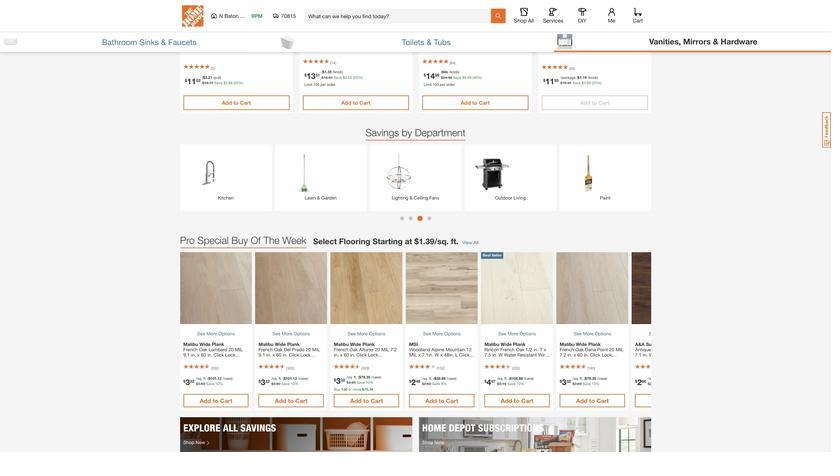 Task type: vqa. For each thing, say whether or not it's contained in the screenshot.


Task type: locate. For each thing, give the bounding box(es) containing it.
wide for french oak del prado 20 mil 9.1 in. x 60 in. click lock waterproof luxury vinyl plank flooring (30.5 sq. ft./case) image
[[275, 342, 286, 348]]

14 for (
[[331, 61, 335, 65]]

1 horizontal spatial shop now
[[422, 440, 444, 446]]

69 inside 2 / 16 group
[[277, 382, 281, 387]]

1 horizontal spatial 25
[[354, 75, 358, 80]]

25 right '91'
[[593, 81, 597, 85]]

& left "ceiling"
[[410, 195, 413, 201]]

home depot subscriptions
[[422, 423, 544, 435]]

69 for the 1 / 16 group
[[201, 382, 205, 387]]

%) right '91'
[[597, 81, 602, 85]]

cabinet right the nickel
[[390, 35, 406, 40]]

/knob right ¢
[[449, 70, 459, 74]]

order
[[327, 82, 336, 86], [446, 82, 455, 86]]

( 14 )
[[330, 61, 336, 65]]

2 limit from the left
[[424, 82, 432, 86]]

0 vertical spatial 4
[[345, 75, 347, 80]]

1 order from the left
[[327, 82, 336, 86]]

franklin brass franklin brass 1-1/8 in. (29 mm) matte black cabinet knob (10-pack)
[[542, 31, 634, 47]]

4 inside $ 13 51 ( $ 1 . 35 /knob ) $ 18 . 01 save $ 4 . 50 ( 25 %) limit 100 per order
[[345, 75, 347, 80]]

shop now left caret icon
[[422, 440, 444, 446]]

2 malibu wide plank link from the left
[[259, 342, 324, 358]]

1 11 from the left
[[187, 77, 196, 86]]

180
[[589, 366, 595, 371]]

everbilt large football 1-3/8 in. satin nickel classic oval cabinet knob (25-pack)
[[422, 30, 522, 46]]

/sq. inside the 1 / 16 group
[[196, 377, 202, 381]]

5 / 16 group
[[481, 253, 553, 411]]

32 for the 1 / 16 group
[[190, 379, 194, 384]]

see more options link inside 3 / 16 group
[[334, 328, 399, 341]]

) inside $ 11 93 /package ( $ 1 . 19 /knob ) $ 15 . 91 save $ 3 . 98 ( 25 %)
[[598, 75, 598, 80]]

mm) left brushed
[[347, 35, 356, 40]]

0 vertical spatial 14
[[331, 61, 335, 65]]

1 horizontal spatial 1
[[580, 75, 582, 80]]

332 for see more options link within the 2 / 16 group
[[287, 366, 293, 371]]

2 horizontal spatial cabinet
[[542, 41, 558, 47]]

pack) right webber
[[323, 40, 335, 46]]

0 vertical spatial 98
[[448, 75, 452, 80]]

1/8 inside franklin brass franklin brass 1-1/8 in. (29 mm) matte black cabinet knob (10-pack)
[[577, 36, 584, 41]]

& down everbilt
[[427, 37, 432, 47]]

32 inside $ 3 32 /sq. ft. ( $ 79 . 30 /case ) $ 3 . 69 save 10 % buy 130 or more $ 75 . 34
[[341, 378, 345, 383]]

/case for 4 / 16 group
[[447, 377, 456, 381]]

franklin
[[183, 30, 201, 35], [303, 30, 321, 35], [542, 31, 560, 36], [542, 36, 558, 41]]

11 left 21
[[187, 77, 196, 86]]

wide for french oak dana point 20 mil 7.2 in. x 60 in. click lock waterproof luxury vinyl plank flooring (23.9 sq. ft./case) image
[[576, 342, 587, 348]]

0 horizontal spatial hero image
[[180, 418, 412, 453]]

0 horizontal spatial 101
[[211, 377, 217, 381]]

shop now for explore all savings
[[183, 440, 205, 446]]

malibu inside 3 / 16 group
[[334, 342, 349, 348]]

1 horizontal spatial 12
[[293, 377, 297, 381]]

0 horizontal spatial 25
[[235, 81, 239, 85]]

0 horizontal spatial 30
[[366, 375, 370, 380]]

10 inside the 1 / 16 group
[[215, 382, 220, 387]]

1 horizontal spatial $ 3 32 /sq. ft. ( $ 101 . 12 /case ) $ 3 . 69 save 10 %
[[259, 377, 308, 388]]

1 horizontal spatial /knob
[[449, 70, 459, 74]]

0 horizontal spatial buy
[[232, 235, 248, 246]]

antique mahogany 12 mil x 7.1 in. w x 48 in. l click lock waterproof luxury vinyl plank flooring (23.8 sq. ft./case) image
[[632, 253, 704, 325]]

( inside $ 3 32 /sq. ft. ( $ 79 . 30 /case ) $ 3 . 69 save 10 %
[[584, 377, 585, 381]]

( inside $ 2 48 /sq. ft. ( $ 58 . 89 /case ) $ 2 . 69 save 8 %
[[434, 377, 435, 381]]

1 vertical spatial 1
[[580, 75, 582, 80]]

1- right football
[[453, 35, 458, 40]]

30 for $ 3 32 /sq. ft. ( $ 79 . 30 /case ) $ 3 . 69 save 10 % buy 130 or more $ 75 . 34
[[366, 375, 370, 380]]

malibu wide plank inside the 1 / 16 group
[[183, 342, 224, 348]]

1 per from the left
[[321, 82, 326, 86]]

per down 18
[[321, 82, 326, 86]]

0 horizontal spatial shop
[[183, 440, 194, 446]]

bathroom
[[102, 37, 137, 47]]

see inside 3 / 16 group
[[348, 331, 356, 337]]

& for lawn & garden
[[317, 195, 320, 201]]

0 horizontal spatial cabinet
[[390, 35, 406, 40]]

1 horizontal spatial 14
[[331, 61, 335, 65]]

108
[[512, 377, 518, 381]]

88
[[519, 377, 523, 381]]

4 plank from the left
[[513, 342, 526, 348]]

1 horizontal spatial 332
[[287, 366, 293, 371]]

79 down the 329
[[361, 375, 365, 380]]

1 horizontal spatial mm)
[[347, 35, 356, 40]]

5-
[[255, 35, 259, 40]]

0 horizontal spatial 1
[[325, 70, 327, 74]]

shop down home
[[422, 440, 433, 446]]

0 horizontal spatial 11
[[187, 77, 196, 86]]

4 / 16 group
[[406, 253, 478, 411]]

2 horizontal spatial 25
[[593, 81, 597, 85]]

lighting & ceiling fans link
[[380, 155, 452, 202]]

10 for malibu wide plank 'link' in 2 / 16 group
[[291, 382, 295, 387]]

plank inside 5 / 16 'group'
[[513, 342, 526, 348]]

add to cart button inside 3 / 16 group
[[334, 395, 399, 408]]

14 left 60
[[426, 71, 435, 81]]

21
[[208, 75, 212, 80]]

12 inside 2 / 16 group
[[293, 377, 297, 381]]

152
[[438, 366, 444, 371]]

per down 24
[[440, 82, 445, 86]]

%) inside $ 13 51 ( $ 1 . 35 /knob ) $ 18 . 01 save $ 4 . 50 ( 25 %) limit 100 per order
[[358, 75, 363, 80]]

malibu wide plank inside 6 / 16 group
[[560, 342, 601, 348]]

& for lighting & ceiling fans
[[410, 195, 413, 201]]

1 horizontal spatial ( 332 )
[[286, 366, 294, 371]]

%) inside $ 11 03 ( $ 2 . 21 /pull ) $ 14 . 71 save $ 3 . 68 ( 25 %)
[[239, 81, 243, 85]]

1 ( 332 ) from the left
[[211, 366, 219, 371]]

1 vertical spatial 98
[[587, 81, 591, 85]]

hero image
[[180, 418, 412, 453], [419, 418, 651, 453]]

3 malibu wide plank link from the left
[[334, 342, 399, 358]]

0 horizontal spatial mm)
[[183, 40, 193, 46]]

in. right webber
[[333, 35, 338, 40]]

3 plank from the left
[[363, 342, 375, 348]]

5 malibu from the left
[[560, 342, 575, 348]]

1 left 35
[[325, 70, 327, 74]]

0 vertical spatial all
[[528, 17, 534, 24]]

2 11 from the left
[[546, 77, 555, 86]]

cabinet inside everbilt large football 1-3/8 in. satin nickel classic oval cabinet knob (25-pack)
[[422, 40, 439, 46]]

1 limit from the left
[[305, 82, 312, 86]]

1 horizontal spatial 79
[[587, 377, 591, 381]]

332 for see more options link within the the 1 / 16 group
[[212, 366, 218, 371]]

shop for explore all savings
[[183, 440, 194, 446]]

more
[[228, 19, 238, 24], [348, 19, 357, 24], [467, 19, 477, 24], [207, 331, 217, 337], [282, 331, 293, 337], [357, 331, 368, 337], [433, 331, 443, 337], [508, 331, 519, 337], [583, 331, 594, 337], [659, 331, 669, 337]]

3 malibu from the left
[[334, 342, 349, 348]]

diy button
[[572, 8, 593, 24]]

french oak lombard 20 mil 9.1 in. x 60 in. click lock waterproof luxury vinyl plank flooring (30.5 sq. ft./case) image
[[180, 253, 252, 325]]

knob for 14
[[440, 40, 451, 46]]

2 malibu wide plank from the left
[[259, 342, 300, 348]]

1 malibu wide plank from the left
[[183, 342, 224, 348]]

kitchen image
[[190, 155, 228, 193]]

2 shop now from the left
[[422, 440, 444, 446]]

)
[[335, 61, 336, 65], [455, 61, 456, 65], [214, 66, 215, 70], [574, 66, 575, 71], [342, 70, 343, 74], [459, 70, 460, 74], [220, 75, 221, 80], [598, 75, 598, 80], [218, 366, 219, 371], [293, 366, 294, 371], [369, 366, 370, 371], [444, 366, 445, 371], [519, 366, 520, 371], [595, 366, 596, 371], [380, 375, 381, 380], [232, 377, 233, 381], [307, 377, 308, 381], [456, 377, 457, 381], [533, 377, 534, 381], [606, 377, 607, 381]]

see more options inside 3 / 16 group
[[348, 331, 386, 337]]

lawn
[[305, 195, 316, 201]]

save
[[334, 75, 342, 80], [453, 75, 462, 80], [214, 81, 223, 85], [573, 81, 581, 85], [357, 381, 365, 385], [206, 382, 214, 387], [282, 382, 290, 387], [432, 382, 440, 387], [508, 382, 516, 387], [583, 382, 591, 387]]

malibu wide plank inside 2 / 16 group
[[259, 342, 300, 348]]

all right view
[[474, 240, 479, 246]]

332 inside 2 / 16 group
[[287, 366, 293, 371]]

66
[[642, 379, 647, 384]]

69 inside $ 3 32 /sq. ft. ( $ 79 . 30 /case ) $ 3 . 69 save 10 %
[[578, 382, 582, 387]]

knob inside franklin brass webber 1-1/8 in. (29 mm) brushed nickel cabinet knob (10-pack)
[[303, 40, 314, 46]]

in. left (128
[[270, 35, 274, 40]]

more inside 3 / 16 group
[[357, 331, 368, 337]]

flooring
[[339, 237, 371, 246]]

in. down "diy"
[[585, 36, 590, 41]]

lawn & garden image
[[285, 155, 323, 193]]

1 horizontal spatial 4
[[487, 378, 491, 388]]

/knob
[[333, 70, 342, 74], [449, 70, 459, 74], [588, 75, 598, 80]]

79 for $ 3 32 /sq. ft. ( $ 79 . 30 /case ) $ 3 . 69 save 10 %
[[587, 377, 591, 381]]

1 right /package
[[580, 75, 582, 80]]

add to cart inside the 1 / 16 group
[[200, 398, 232, 405]]

98 right '91'
[[587, 81, 591, 85]]

1 horizontal spatial cabinet
[[422, 40, 439, 46]]

% inside $ 3 32 /sq. ft. ( $ 79 . 30 /case ) $ 3 . 69 save 10 %
[[596, 382, 600, 387]]

2 101 from the left
[[286, 377, 292, 381]]

malibu wide plank inside 3 / 16 group
[[334, 342, 375, 348]]

malibu wide plank link for see more options link within the 2 / 16 group
[[259, 342, 324, 358]]

cabinet down services
[[542, 41, 558, 47]]

2 now from the left
[[435, 440, 444, 446]]

%) right 68
[[239, 81, 243, 85]]

1 shop now from the left
[[183, 440, 205, 446]]

now
[[196, 440, 205, 446], [435, 440, 444, 446]]

order down 24
[[446, 82, 455, 86]]

(
[[330, 61, 331, 65], [450, 61, 451, 65], [211, 66, 212, 70], [569, 66, 570, 71], [322, 70, 323, 74], [441, 70, 442, 74], [202, 75, 203, 80], [353, 75, 354, 80], [473, 75, 474, 80], [577, 75, 578, 80], [234, 81, 235, 85], [592, 81, 593, 85], [211, 366, 212, 371], [286, 366, 287, 371], [362, 366, 363, 371], [437, 366, 438, 371], [512, 366, 513, 371], [588, 366, 589, 371], [358, 375, 359, 380], [208, 377, 209, 381], [283, 377, 284, 381], [434, 377, 435, 381], [509, 377, 510, 381], [584, 377, 585, 381]]

1 vertical spatial 4
[[487, 378, 491, 388]]

3 wide from the left
[[350, 342, 361, 348]]

save inside $ 2 48 /sq. ft. ( $ 58 . 89 /case ) $ 2 . 69 save 8 %
[[432, 382, 440, 387]]

malibu wide plank for french oak lombard 20 mil 9.1 in. x 60 in. click lock waterproof luxury vinyl plank flooring (30.5 sq. ft./case) image
[[183, 342, 224, 348]]

4 left 5
[[487, 378, 491, 388]]

2 12 from the left
[[293, 377, 297, 381]]

101 for the 1 / 16 group
[[211, 377, 217, 381]]

franklin for webber
[[303, 30, 321, 35]]

10 inside $ 3 32 /sq. ft. ( $ 79 . 30 /case ) $ 3 . 69 save 10 %
[[592, 382, 596, 387]]

& right sinks
[[161, 37, 166, 47]]

mm) inside franklin brass antimicrobial properties solid bar 5-1/16 in. (128 mm) champagne bronze pulls (5-pack)
[[183, 40, 193, 46]]

19 right /package
[[583, 75, 587, 80]]

4 malibu wide plank link from the left
[[485, 342, 550, 358]]

pulls
[[236, 40, 246, 46]]

(29 left "matte"
[[591, 36, 598, 41]]

now left caret image
[[196, 440, 205, 446]]

malibu wide plank link inside 5 / 16 'group'
[[485, 342, 550, 358]]

/knob right 35
[[333, 70, 342, 74]]

1 horizontal spatial 100
[[433, 82, 439, 86]]

add to cart inside 6 / 16 group
[[576, 398, 609, 405]]

to inside $ 2 66 /sq. ft. $ 2 . add to cart
[[665, 398, 671, 405]]

0 vertical spatial 19
[[583, 75, 587, 80]]

1 plank from the left
[[212, 342, 224, 348]]

paint image
[[570, 155, 608, 193]]

) inside $ 13 51 ( $ 1 . 35 /knob ) $ 18 . 01 save $ 4 . 50 ( 25 %) limit 100 per order
[[342, 70, 343, 74]]

24
[[443, 75, 447, 80]]

wide inside 6 / 16 group
[[576, 342, 587, 348]]

11 for champagne
[[187, 77, 196, 86]]

14 up 35
[[331, 61, 335, 65]]

2 horizontal spatial 1-
[[573, 36, 577, 41]]

see inside 4 / 16 group
[[423, 331, 431, 337]]

or
[[349, 388, 352, 392]]

large football 1-3/8 in. satin nickel classic oval cabinet knob (25-pack) image
[[419, 0, 532, 17]]

0 horizontal spatial $ 3 32 /sq. ft. ( $ 101 . 12 /case ) $ 3 . 69 save 10 %
[[183, 377, 233, 388]]

2 horizontal spatial mm)
[[599, 36, 608, 41]]

1 horizontal spatial buy
[[334, 388, 340, 392]]

msi
[[409, 342, 418, 348]]

1 101 from the left
[[211, 377, 217, 381]]

2 332 from the left
[[287, 366, 293, 371]]

1/8 right 'vanities, mirrors & hardware' icon
[[577, 36, 584, 41]]

in. right 3/8
[[466, 35, 471, 40]]

99 left 60
[[435, 72, 440, 77]]

add to cart inside 2 / 16 group
[[275, 398, 308, 405]]

3 malibu wide plank from the left
[[334, 342, 375, 348]]

14 for $
[[426, 71, 435, 81]]

pro
[[180, 235, 195, 246]]

more
[[353, 388, 361, 392]]

14 / 18 group
[[465, 145, 557, 211]]

pack) right football
[[460, 40, 472, 46]]

10 for malibu wide plank 'link' inside the 6 / 16 group
[[592, 382, 596, 387]]

.
[[327, 70, 328, 74], [207, 75, 208, 80], [328, 75, 329, 80], [347, 75, 348, 80], [447, 75, 448, 80], [467, 75, 468, 80], [582, 75, 583, 80], [208, 81, 209, 85], [228, 81, 229, 85], [567, 81, 568, 85], [586, 81, 587, 85], [365, 375, 366, 380], [217, 377, 218, 381], [292, 377, 293, 381], [441, 377, 442, 381], [518, 377, 519, 381], [591, 377, 592, 381], [351, 381, 352, 385], [200, 382, 201, 387], [276, 382, 277, 387], [426, 382, 427, 387], [502, 382, 503, 387], [577, 382, 578, 387], [652, 382, 653, 387], [368, 388, 369, 392]]

25 right 68
[[235, 81, 239, 85]]

hero image for explore all savings
[[180, 418, 412, 453]]

mm) inside franklin brass webber 1-1/8 in. (29 mm) brushed nickel cabinet knob (10-pack)
[[347, 35, 356, 40]]

98
[[448, 75, 452, 80], [587, 81, 591, 85]]

0 horizontal spatial shop now
[[183, 440, 205, 446]]

0 horizontal spatial 1/8
[[325, 35, 331, 40]]

3 inside $ 11 93 /package ( $ 1 . 19 /knob ) $ 15 . 91 save $ 3 . 98 ( 25 %)
[[584, 81, 586, 85]]

1 horizontal spatial 19
[[583, 75, 587, 80]]

1 horizontal spatial 11
[[546, 77, 555, 86]]

%)
[[358, 75, 363, 80], [478, 75, 482, 80], [239, 81, 243, 85], [597, 81, 602, 85]]

2 vertical spatial 14
[[204, 81, 208, 85]]

1 horizontal spatial per
[[440, 82, 445, 86]]

11 for cabinet
[[546, 77, 555, 86]]

30 inside $ 3 32 /sq. ft. ( $ 79 . 30 /case ) $ 3 . 69 save 10 % buy 130 or more $ 75 . 34
[[366, 375, 370, 380]]

101 inside 2 / 16 group
[[286, 377, 292, 381]]

pack) inside franklin brass webber 1-1/8 in. (29 mm) brushed nickel cabinet knob (10-pack)
[[323, 40, 335, 46]]

1 malibu wide plank link from the left
[[183, 342, 249, 358]]

25 right 50
[[354, 75, 358, 80]]

19 right 5
[[503, 382, 507, 387]]

4 wide from the left
[[501, 342, 512, 348]]

1 horizontal spatial knob
[[440, 40, 451, 46]]

plank
[[212, 342, 224, 348], [287, 342, 300, 348], [363, 342, 375, 348], [513, 342, 526, 348], [589, 342, 601, 348]]

franklin for franklin
[[542, 31, 560, 36]]

wide inside 3 / 16 group
[[350, 342, 361, 348]]

79 down the 180
[[587, 377, 591, 381]]

1/8 right webber
[[325, 35, 331, 40]]

cabinet down everbilt
[[422, 40, 439, 46]]

franklin brass webber 1-1/8 in. (29 mm) brushed nickel cabinet knob (10-pack)
[[303, 30, 406, 46]]

19
[[583, 75, 587, 80], [503, 382, 507, 387]]

0 horizontal spatial 98
[[448, 75, 452, 80]]

2 hero image from the left
[[419, 418, 651, 453]]

0 horizontal spatial (29
[[339, 35, 345, 40]]

%) inside the $ 14 99 ( 60 ¢ /knob ) $ 24 . 98 save $ 9 . 99 ( 40 %) limit 100 per order
[[478, 75, 482, 80]]

(29 left brushed
[[339, 35, 345, 40]]

malibu inside 6 / 16 group
[[560, 342, 575, 348]]

0 horizontal spatial 19
[[503, 382, 507, 387]]

malibu wide plank link for see more options link in the 6 / 16 group
[[560, 342, 626, 358]]

now for home
[[435, 440, 444, 446]]

& right lawn
[[317, 195, 320, 201]]

30 down ( 329 )
[[366, 375, 370, 380]]

0 horizontal spatial all
[[474, 240, 479, 246]]

5 malibu wide plank from the left
[[560, 342, 601, 348]]

see more options link
[[220, 19, 253, 25], [340, 19, 372, 25], [459, 19, 492, 25], [183, 328, 249, 341], [259, 328, 324, 341], [334, 328, 399, 341], [409, 328, 475, 341], [485, 328, 550, 341], [560, 328, 626, 341], [635, 328, 701, 341]]

home
[[422, 423, 447, 435]]

34
[[369, 388, 373, 392]]

add
[[222, 100, 232, 106], [341, 100, 352, 106], [461, 100, 471, 106], [580, 100, 591, 106], [200, 398, 211, 405], [275, 398, 286, 405], [350, 398, 362, 405], [426, 398, 437, 405], [501, 398, 512, 405], [576, 398, 588, 405], [652, 398, 663, 405]]

2 / 16 group
[[255, 253, 327, 411]]

satin
[[472, 35, 482, 40]]

brass inside franklin brass antimicrobial properties solid bar 5-1/16 in. (128 mm) champagne bronze pulls (5-pack)
[[203, 30, 215, 35]]

5 plank from the left
[[589, 342, 601, 348]]

brass inside franklin brass webber 1-1/8 in. (29 mm) brushed nickel cabinet knob (10-pack)
[[322, 30, 335, 35]]

1 horizontal spatial 101
[[286, 377, 292, 381]]

options
[[239, 19, 253, 24], [358, 19, 372, 24], [478, 19, 492, 24], [219, 331, 235, 337], [294, 331, 310, 337], [369, 331, 386, 337], [445, 331, 461, 337], [520, 331, 536, 337], [595, 331, 612, 337], [671, 331, 687, 337]]

2 $ 3 32 /sq. ft. ( $ 101 . 12 /case ) $ 3 . 69 save 10 % from the left
[[259, 377, 308, 388]]

1 vertical spatial all
[[474, 240, 479, 246]]

toilets & tubs
[[402, 37, 451, 47]]

caret image
[[207, 441, 210, 446]]

brass for 1-
[[322, 30, 335, 35]]

per inside the $ 14 99 ( 60 ¢ /knob ) $ 24 . 98 save $ 9 . 99 ( 40 %) limit 100 per order
[[440, 82, 445, 86]]

/sq. inside $ 3 32 /sq. ft. ( $ 79 . 30 /case ) $ 3 . 69 save 10 % buy 130 or more $ 75 . 34
[[347, 375, 353, 380]]

toilets & tubs image
[[281, 35, 295, 50]]

1- for 14
[[453, 35, 458, 40]]

select flooring starting at $1.39/sq. ft.
[[313, 237, 459, 246]]

malibu wide plank
[[183, 342, 224, 348], [259, 342, 300, 348], [334, 342, 375, 348], [485, 342, 526, 348], [560, 342, 601, 348]]

98 right 24
[[448, 75, 452, 80]]

franklin inside franklin brass antimicrobial properties solid bar 5-1/16 in. (128 mm) champagne bronze pulls (5-pack)
[[183, 30, 201, 35]]

more inside the 1 / 16 group
[[207, 331, 217, 337]]

30 down ( 180 )
[[592, 377, 597, 381]]

knob up 26
[[559, 41, 571, 47]]

1 332 from the left
[[212, 366, 218, 371]]

69 inside $ 2 48 /sq. ft. ( $ 58 . 89 /case ) $ 2 . 69 save 8 %
[[427, 382, 431, 387]]

plank for see more options link within the 2 / 16 group
[[287, 342, 300, 348]]

0 horizontal spatial 14
[[204, 81, 208, 85]]

/case inside $ 3 32 /sq. ft. ( $ 79 . 30 /case ) $ 3 . 69 save 10 %
[[598, 377, 606, 381]]

12 for 2 / 16 group
[[293, 377, 297, 381]]

knob
[[303, 40, 314, 46], [440, 40, 451, 46], [559, 41, 571, 47]]

%) right 9
[[478, 75, 482, 80]]

all inside button
[[528, 17, 534, 24]]

diy
[[578, 17, 587, 24]]

2 100 from the left
[[433, 82, 439, 86]]

see inside 5 / 16 'group'
[[499, 331, 507, 337]]

1 vertical spatial 14
[[426, 71, 435, 81]]

% inside the 1 / 16 group
[[220, 382, 223, 387]]

332
[[212, 366, 218, 371], [287, 366, 293, 371]]

in. inside franklin brass franklin brass 1-1/8 in. (29 mm) matte black cabinet knob (10-pack)
[[585, 36, 590, 41]]

now for explore
[[196, 440, 205, 446]]

(10- right "toilets & tubs" icon
[[315, 40, 323, 46]]

1 now from the left
[[196, 440, 205, 446]]

11 / 18 group
[[180, 145, 272, 211]]

1 horizontal spatial 98
[[587, 81, 591, 85]]

malibu wide plank for french oak dana point 20 mil 7.2 in. x 60 in. click lock waterproof luxury vinyl plank flooring (23.9 sq. ft./case) image
[[560, 342, 601, 348]]

all for view all
[[474, 240, 479, 246]]

0 horizontal spatial order
[[327, 82, 336, 86]]

malibu wide plank for french oak alturas 20 mil 7.2 in. x 60 in. click lock waterproof luxury vinyl plank flooring (23.9 sq. ft./case) image
[[334, 342, 375, 348]]

5 wide from the left
[[576, 342, 587, 348]]

1- right webber
[[320, 35, 325, 40]]

25 for 11
[[235, 81, 239, 85]]

lawn & garden
[[305, 195, 337, 201]]

51
[[316, 72, 320, 77]]

2 wide from the left
[[275, 342, 286, 348]]

pack) right bar
[[253, 40, 265, 46]]

knob right "toilets & tubs" icon
[[303, 40, 314, 46]]

2 malibu from the left
[[259, 342, 274, 348]]

sinks
[[139, 37, 159, 47]]

1 horizontal spatial all
[[528, 17, 534, 24]]

services button
[[543, 8, 564, 24]]

4 inside the $ 4 67 /sq. ft. ( $ 108 . 88 /case ) $ 5 . 19 save 10 %
[[487, 378, 491, 388]]

9pm
[[251, 13, 263, 19]]

10 inside $ 3 32 /sq. ft. ( $ 79 . 30 /case ) $ 3 . 69 save 10 % buy 130 or more $ 75 . 34
[[366, 381, 370, 385]]

options inside 3 / 16 group
[[369, 331, 386, 337]]

0 horizontal spatial limit
[[305, 82, 312, 86]]

1 malibu from the left
[[183, 342, 198, 348]]

2 horizontal spatial 14
[[426, 71, 435, 81]]

shop up oval
[[514, 17, 527, 24]]

the home depot logo image
[[182, 5, 203, 27]]

all left services
[[528, 17, 534, 24]]

malibu for see more options link in 3 / 16 group
[[334, 342, 349, 348]]

( 332 ) inside the 1 / 16 group
[[211, 366, 219, 371]]

msi link
[[409, 342, 475, 358]]

25 inside $ 11 03 ( $ 2 . 21 /pull ) $ 14 . 71 save $ 3 . 68 ( 25 %)
[[235, 81, 239, 85]]

1 hero image from the left
[[180, 418, 412, 453]]

32 for 6 / 16 group
[[567, 379, 571, 384]]

malibu wide plank for french oak del prado 20 mil 9.1 in. x 60 in. click lock waterproof luxury vinyl plank flooring (30.5 sq. ft./case) image
[[259, 342, 300, 348]]

toilets
[[402, 37, 425, 47]]

1 horizontal spatial (10-
[[572, 41, 580, 47]]

70815
[[281, 13, 296, 19]]

all
[[223, 423, 238, 435]]

shop down explore
[[183, 440, 194, 446]]

2 plank from the left
[[287, 342, 300, 348]]

add to cart button inside 7 / 16 group
[[635, 395, 701, 408]]

add to cart button
[[183, 96, 290, 110], [303, 96, 409, 110], [422, 96, 529, 110], [542, 96, 648, 110], [183, 395, 249, 408], [259, 395, 324, 408], [334, 395, 399, 408], [409, 395, 475, 408], [485, 395, 550, 408], [560, 395, 626, 408], [635, 395, 701, 408]]

0 horizontal spatial (10-
[[315, 40, 323, 46]]

0 vertical spatial 1
[[325, 70, 327, 74]]

1/8 inside franklin brass webber 1-1/8 in. (29 mm) brushed nickel cabinet knob (10-pack)
[[325, 35, 331, 40]]

03
[[196, 78, 201, 83]]

pack)
[[253, 40, 265, 46], [323, 40, 335, 46], [460, 40, 472, 46], [580, 41, 592, 47]]

67
[[491, 379, 496, 384]]

( 3 )
[[211, 66, 215, 70]]

10 for malibu wide plank 'link' in the the 1 / 16 group
[[215, 382, 220, 387]]

4 malibu from the left
[[485, 342, 500, 348]]

1 / 16 group
[[180, 253, 252, 411]]

buy left of
[[232, 235, 248, 246]]

5
[[500, 382, 502, 387]]

4 malibu wide plank from the left
[[485, 342, 526, 348]]

mm) left champagne
[[183, 40, 193, 46]]

69
[[352, 381, 356, 385], [201, 382, 205, 387], [277, 382, 281, 387], [427, 382, 431, 387], [578, 382, 582, 387]]

buy left 130
[[334, 388, 340, 392]]

1 wide from the left
[[200, 342, 211, 348]]

knob left (25-
[[440, 40, 451, 46]]

101 for 2 / 16 group
[[286, 377, 292, 381]]

0 horizontal spatial 332
[[212, 366, 218, 371]]

malibu for see more options link in the 6 / 16 group
[[560, 342, 575, 348]]

12 for the 1 / 16 group
[[218, 377, 222, 381]]

0 horizontal spatial /knob
[[333, 70, 342, 74]]

0 horizontal spatial 12
[[218, 377, 222, 381]]

1 horizontal spatial 1-
[[453, 35, 458, 40]]

11
[[187, 77, 196, 86], [546, 77, 555, 86]]

( 332 )
[[211, 366, 219, 371], [286, 366, 294, 371]]

5 malibu wide plank link from the left
[[560, 342, 626, 358]]

see inside 6 / 16 group
[[574, 331, 582, 337]]

1- inside franklin brass webber 1-1/8 in. (29 mm) brushed nickel cabinet knob (10-pack)
[[320, 35, 325, 40]]

shop now
[[183, 440, 205, 446], [422, 440, 444, 446]]

1 $ 3 32 /sq. ft. ( $ 101 . 12 /case ) $ 3 . 69 save 10 % from the left
[[183, 377, 233, 388]]

0 horizontal spatial knob
[[303, 40, 314, 46]]

vanities,
[[650, 37, 681, 46]]

1 horizontal spatial shop
[[422, 440, 433, 446]]

1 horizontal spatial limit
[[424, 82, 432, 86]]

0 horizontal spatial 1-
[[320, 35, 325, 40]]

antimicrobial
[[183, 35, 210, 40]]

ft. inside $ 3 32 /sq. ft. ( $ 79 . 30 /case ) $ 3 . 69 save 10 %
[[580, 377, 583, 381]]

1 vertical spatial buy
[[334, 388, 340, 392]]

1/8
[[325, 35, 331, 40], [577, 36, 584, 41]]

$ 3 32 /sq. ft. ( $ 101 . 12 /case ) $ 3 . 69 save 10 % for the 1 / 16 group
[[183, 377, 233, 388]]

feedback link image
[[823, 112, 832, 148]]

save inside $ 3 32 /sq. ft. ( $ 79 . 30 /case ) $ 3 . 69 save 10 %
[[583, 382, 591, 387]]

1 horizontal spatial hero image
[[419, 418, 651, 453]]

0 horizontal spatial 4
[[345, 75, 347, 80]]

1 horizontal spatial 30
[[592, 377, 597, 381]]

0 horizontal spatial 100
[[314, 82, 320, 86]]

1 horizontal spatial 1/8
[[577, 36, 584, 41]]

12
[[218, 377, 222, 381], [293, 377, 297, 381]]

to inside 4 / 16 group
[[439, 398, 445, 405]]

1 vertical spatial 19
[[503, 382, 507, 387]]

mm) left "matte"
[[599, 36, 608, 41]]

1 horizontal spatial now
[[435, 440, 444, 446]]

to inside the 1 / 16 group
[[213, 398, 219, 405]]

malibu wide plank link inside 3 / 16 group
[[334, 342, 399, 358]]

0 horizontal spatial per
[[321, 82, 326, 86]]

2 horizontal spatial shop
[[514, 17, 527, 24]]

order down the 01
[[327, 82, 336, 86]]

cabinet for 13
[[390, 35, 406, 40]]

limit inside $ 13 51 ( $ 1 . 35 /knob ) $ 18 . 01 save $ 4 . 50 ( 25 %) limit 100 per order
[[305, 82, 312, 86]]

shop for home depot subscriptions
[[422, 440, 433, 446]]

2 horizontal spatial /knob
[[588, 75, 598, 80]]

malibu wide plank link for see more options link in 3 / 16 group
[[334, 342, 399, 358]]

99 right 9
[[468, 75, 472, 80]]

wide for french oak lombard 20 mil 9.1 in. x 60 in. click lock waterproof luxury vinyl plank flooring (30.5 sq. ft./case) image
[[200, 342, 211, 348]]

84
[[451, 61, 455, 65]]

14 left the 71
[[204, 81, 208, 85]]

1 100 from the left
[[314, 82, 320, 86]]

french oak dana point 20 mil 7.2 in. x 60 in. click lock waterproof luxury vinyl plank flooring (23.9 sq. ft./case) image
[[557, 253, 629, 325]]

98 inside $ 11 93 /package ( $ 1 . 19 /knob ) $ 15 . 91 save $ 3 . 98 ( 25 %)
[[587, 81, 591, 85]]

1 12 from the left
[[218, 377, 222, 381]]

%) right 50
[[358, 75, 363, 80]]

$ 3 32 /sq. ft. ( $ 101 . 12 /case ) $ 3 . 69 save 10 % for 2 / 16 group
[[259, 377, 308, 388]]

/case for the 1 / 16 group
[[223, 377, 232, 381]]

2 horizontal spatial knob
[[559, 41, 571, 47]]

pack) right 'vanities, mirrors & hardware' icon
[[580, 41, 592, 47]]

1- right 'vanities, mirrors & hardware' icon
[[573, 36, 577, 41]]

0 horizontal spatial 79
[[361, 375, 365, 380]]

savings
[[241, 423, 276, 435]]

(10- inside franklin brass franklin brass 1-1/8 in. (29 mm) matte black cabinet knob (10-pack)
[[572, 41, 580, 47]]

/sq.
[[347, 375, 353, 380], [196, 377, 202, 381], [272, 377, 278, 381], [422, 377, 428, 381], [498, 377, 504, 381], [573, 377, 579, 381], [648, 377, 654, 381]]

paint link
[[570, 155, 642, 202]]

nickel
[[483, 35, 495, 40]]

lighting & ceiling fans image
[[380, 155, 418, 193]]

2 ( 332 ) from the left
[[286, 366, 294, 371]]

11 left 15
[[546, 77, 555, 86]]

0 horizontal spatial ( 332 )
[[211, 366, 219, 371]]

buy inside $ 3 32 /sq. ft. ( $ 79 . 30 /case ) $ 3 . 69 save 10 % buy 130 or more $ 75 . 34
[[334, 388, 340, 392]]

25
[[354, 75, 358, 80], [235, 81, 239, 85], [593, 81, 597, 85]]

2 per from the left
[[440, 82, 445, 86]]

antimicrobial properties solid bar 5-1/16 in. (128 mm) champagne bronze pulls (5-pack) image
[[180, 0, 293, 17]]

malibu for see more options link within the 2 / 16 group
[[259, 342, 274, 348]]

now left caret icon
[[435, 440, 444, 446]]

1 horizontal spatial (29
[[591, 36, 598, 41]]

malibu wide plank link inside 2 / 16 group
[[259, 342, 324, 358]]

0 horizontal spatial now
[[196, 440, 205, 446]]

options inside 2 / 16 group
[[294, 331, 310, 337]]

1 horizontal spatial order
[[446, 82, 455, 86]]

2 order from the left
[[446, 82, 455, 86]]

/knob right /package
[[588, 75, 598, 80]]

(10- down "diy"
[[572, 41, 580, 47]]

me button
[[601, 8, 623, 24]]

) inside $ 11 03 ( $ 2 . 21 /pull ) $ 14 . 71 save $ 3 . 68 ( 25 %)
[[220, 75, 221, 80]]

4 left 50
[[345, 75, 347, 80]]

plank for see more options link in the 6 / 16 group
[[589, 342, 601, 348]]

99
[[435, 72, 440, 77], [468, 75, 472, 80]]

shop now left caret image
[[183, 440, 205, 446]]



Task type: describe. For each thing, give the bounding box(es) containing it.
40
[[474, 75, 478, 80]]

large
[[422, 35, 434, 40]]

view all
[[463, 240, 479, 246]]

hero image for home depot subscriptions
[[419, 418, 651, 453]]

1- for 13
[[320, 35, 325, 40]]

vanities, mirrors & hardware image
[[558, 34, 573, 49]]

$ 14 99 ( 60 ¢ /knob ) $ 24 . 98 save $ 9 . 99 ( 40 %) limit 100 per order
[[424, 70, 482, 86]]

malibu wide plank inside 5 / 16 'group'
[[485, 342, 526, 348]]

see more options inside 4 / 16 group
[[423, 331, 461, 337]]

15
[[563, 81, 567, 85]]

options inside the 1 / 16 group
[[219, 331, 235, 337]]

$ 3 32 /sq. ft. ( $ 79 . 30 /case ) $ 3 . 69 save 10 % buy 130 or more $ 75 . 34
[[334, 375, 381, 392]]

cabinet for 14
[[422, 40, 439, 46]]

/case inside $ 3 32 /sq. ft. ( $ 79 . 30 /case ) $ 3 . 69 save 10 % buy 130 or more $ 75 . 34
[[371, 375, 380, 380]]

add to cart button inside 4 / 16 group
[[409, 395, 475, 408]]

kitchen
[[218, 195, 234, 201]]

oval
[[513, 35, 522, 40]]

14 inside $ 11 03 ( $ 2 . 21 /pull ) $ 14 . 71 save $ 3 . 68 ( 25 %)
[[204, 81, 208, 85]]

french oak alturas 20 mil 7.2 in. x 60 in. click lock waterproof luxury vinyl plank flooring (23.9 sq. ft./case) image
[[331, 253, 403, 325]]

brass for brass
[[561, 31, 574, 36]]

bathroom sinks & faucets
[[102, 37, 197, 47]]

malibu for see more options link within the the 1 / 16 group
[[183, 342, 198, 348]]

26
[[570, 66, 574, 71]]

more inside 4 / 16 group
[[433, 331, 443, 337]]

properties
[[212, 35, 233, 40]]

(10- inside franklin brass webber 1-1/8 in. (29 mm) brushed nickel cabinet knob (10-pack)
[[315, 40, 323, 46]]

classic
[[497, 35, 512, 40]]

$ 3 32 /sq. ft. ( $ 79 . 30 /case ) $ 3 . 69 save 10 %
[[560, 377, 607, 388]]

plank for see more options link within the the 1 / 16 group
[[212, 342, 224, 348]]

best
[[483, 253, 491, 258]]

everbilt
[[422, 30, 439, 35]]

89
[[442, 377, 446, 381]]

per inside $ 13 51 ( $ 1 . 35 /knob ) $ 18 . 01 save $ 4 . 50 ( 25 %) limit 100 per order
[[321, 82, 326, 86]]

60
[[442, 70, 446, 74]]

save inside the $ 4 67 /sq. ft. ( $ 108 . 88 /case ) $ 5 . 19 save 10 %
[[508, 382, 516, 387]]

bar
[[246, 35, 253, 40]]

wide for french oak alturas 20 mil 7.2 in. x 60 in. click lock waterproof luxury vinyl plank flooring (23.9 sq. ft./case) image
[[350, 342, 361, 348]]

What can we help you find today? search field
[[309, 9, 491, 23]]

(25-
[[452, 40, 460, 46]]

(29 inside franklin brass webber 1-1/8 in. (29 mm) brushed nickel cabinet knob (10-pack)
[[339, 35, 345, 40]]

to inside 6 / 16 group
[[590, 398, 595, 405]]

( 180 )
[[588, 366, 596, 371]]

130
[[341, 388, 348, 392]]

paint
[[600, 195, 611, 201]]

shop inside button
[[514, 17, 527, 24]]

the
[[264, 235, 280, 246]]

fans
[[430, 195, 440, 201]]

69 for 4 / 16 group
[[427, 382, 431, 387]]

ft. inside $ 2 66 /sq. ft. $ 2 . add to cart
[[655, 377, 659, 381]]

71
[[209, 81, 213, 85]]

$ 11 93 /package ( $ 1 . 19 /knob ) $ 15 . 91 save $ 3 . 98 ( 25 %)
[[544, 75, 602, 86]]

. inside $ 2 66 /sq. ft. $ 2 . add to cart
[[652, 382, 653, 387]]

webber 1-1/8 in. (29 mm) brushed nickel cabinet knob (10-pack) image
[[300, 0, 412, 17]]

lawn & garden link
[[285, 155, 357, 202]]

see more options link inside 6 / 16 group
[[560, 328, 626, 341]]

1 horizontal spatial 99
[[468, 75, 472, 80]]

ft. inside $ 3 32 /sq. ft. ( $ 79 . 30 /case ) $ 3 . 69 save 10 % buy 130 or more $ 75 . 34
[[354, 375, 357, 380]]

& for toilets & tubs
[[427, 37, 432, 47]]

add inside $ 2 66 /sq. ft. $ 2 . add to cart
[[652, 398, 663, 405]]

add inside 5 / 16 'group'
[[501, 398, 512, 405]]

add to cart inside 3 / 16 group
[[350, 398, 383, 405]]

329
[[363, 366, 369, 371]]

more inside 5 / 16 'group'
[[508, 331, 519, 337]]

68
[[229, 81, 233, 85]]

35
[[328, 70, 332, 74]]

) inside $ 2 48 /sq. ft. ( $ 58 . 89 /case ) $ 2 . 69 save 8 %
[[456, 377, 457, 381]]

malibu wide plank link for see more options link within the the 1 / 16 group
[[183, 342, 249, 358]]

brass for properties
[[203, 30, 215, 35]]

add inside 2 / 16 group
[[275, 398, 286, 405]]

ft. inside $ 2 48 /sq. ft. ( $ 58 . 89 /case ) $ 2 . 69 save 8 %
[[429, 377, 433, 381]]

01
[[329, 75, 333, 80]]

% for malibu wide plank 'link' in 2 / 16 group
[[295, 382, 299, 387]]

outdoor
[[495, 195, 513, 201]]

hardware
[[721, 37, 758, 46]]

more inside 2 / 16 group
[[282, 331, 293, 337]]

ft. inside the 1 / 16 group
[[203, 377, 207, 381]]

to inside 3 / 16 group
[[363, 398, 369, 405]]

see more options inside 6 / 16 group
[[574, 331, 612, 337]]

pro special buy of the week
[[180, 235, 307, 246]]

7 / 16 group
[[632, 253, 704, 411]]

lighting
[[392, 195, 409, 201]]

in. inside franklin brass webber 1-1/8 in. (29 mm) brushed nickel cabinet knob (10-pack)
[[333, 35, 338, 40]]

see more options inside 2 / 16 group
[[273, 331, 310, 337]]

save inside $ 11 03 ( $ 2 . 21 /pull ) $ 14 . 71 save $ 3 . 68 ( 25 %)
[[214, 81, 223, 85]]

special
[[198, 235, 229, 246]]

79 for $ 3 32 /sq. ft. ( $ 79 . 30 /case ) $ 3 . 69 save 10 % buy 130 or more $ 75 . 34
[[361, 375, 365, 380]]

cart inside $ 2 66 /sq. ft. $ 2 . add to cart
[[672, 398, 685, 405]]

add to cart inside 4 / 16 group
[[426, 398, 459, 405]]

/sq. inside $ 2 66 /sq. ft. $ 2 . add to cart
[[648, 377, 654, 381]]

/pull
[[213, 75, 220, 80]]

32 for 2 / 16 group
[[265, 379, 270, 384]]

3 / 16 group
[[331, 253, 403, 411]]

french oak del prado 20 mil 9.1 in. x 60 in. click lock waterproof luxury vinyl plank flooring (30.5 sq. ft./case) image
[[255, 253, 327, 325]]

add to cart inside 5 / 16 'group'
[[501, 398, 534, 405]]

all for shop all
[[528, 17, 534, 24]]

cart inside 4 / 16 group
[[446, 398, 459, 405]]

view
[[463, 240, 472, 246]]

93
[[555, 78, 559, 83]]

( inside $ 3 32 /sq. ft. ( $ 79 . 30 /case ) $ 3 . 69 save 10 % buy 130 or more $ 75 . 34
[[358, 375, 359, 380]]

see inside 2 / 16 group
[[273, 331, 281, 337]]

%) inside $ 11 93 /package ( $ 1 . 19 /knob ) $ 15 . 91 save $ 3 . 98 ( 25 %)
[[597, 81, 602, 85]]

18
[[324, 75, 328, 80]]

13 / 18 group
[[370, 145, 462, 211]]

save inside $ 3 32 /sq. ft. ( $ 79 . 30 /case ) $ 3 . 69 save 10 % buy 130 or more $ 75 . 34
[[357, 381, 365, 385]]

25 for 13
[[354, 75, 358, 80]]

shop now for home depot subscriptions
[[422, 440, 444, 446]]

to inside 5 / 16 'group'
[[514, 398, 520, 405]]

caret image
[[446, 441, 449, 446]]

football
[[435, 35, 452, 40]]

15 / 18 group
[[560, 145, 651, 211]]

(5-
[[248, 40, 253, 46]]

more inside 7 / 16 group
[[659, 331, 669, 337]]

to inside 2 / 16 group
[[288, 398, 294, 405]]

see more options inside 5 / 16 'group'
[[499, 331, 536, 337]]

franklin for antimicrobial
[[183, 30, 201, 35]]

91
[[568, 81, 572, 85]]

options inside 6 / 16 group
[[595, 331, 612, 337]]

shop all
[[514, 17, 534, 24]]

12 / 18 group
[[275, 145, 367, 211]]

) inside $ 3 32 /sq. ft. ( $ 79 . 30 /case ) $ 3 . 69 save 10 % buy 130 or more $ 75 . 34
[[380, 375, 381, 380]]

/knob inside the $ 14 99 ( 60 ¢ /knob ) $ 24 . 98 save $ 9 . 99 ( 40 %) limit 100 per order
[[449, 70, 459, 74]]

( 332 ) for malibu wide plank 'link' in the the 1 / 16 group
[[211, 366, 219, 371]]

% for malibu wide plank 'link' in the the 1 / 16 group
[[220, 382, 223, 387]]

order inside the $ 14 99 ( 60 ¢ /knob ) $ 24 . 98 save $ 9 . 99 ( 40 %) limit 100 per order
[[446, 82, 455, 86]]

(29 inside franklin brass franklin brass 1-1/8 in. (29 mm) matte black cabinet knob (10-pack)
[[591, 36, 598, 41]]

a&a
[[635, 342, 645, 348]]

/sq. inside $ 3 32 /sq. ft. ( $ 79 . 30 /case ) $ 3 . 69 save 10 %
[[573, 377, 579, 381]]

25 inside $ 11 93 /package ( $ 1 . 19 /knob ) $ 15 . 91 save $ 3 . 98 ( 25 %)
[[593, 81, 597, 85]]

add inside 4 / 16 group
[[426, 398, 437, 405]]

add to cart button inside 6 / 16 group
[[560, 395, 626, 408]]

75
[[364, 388, 368, 392]]

malibu wide plank link for see more options link in 5 / 16 'group'
[[485, 342, 550, 358]]

$ 13 51 ( $ 1 . 35 /knob ) $ 18 . 01 save $ 4 . 50 ( 25 %) limit 100 per order
[[305, 70, 363, 86]]

outdoor living
[[495, 195, 526, 201]]

of
[[251, 235, 261, 246]]

add to cart button inside the 1 / 16 group
[[183, 395, 249, 408]]

a&a surfaces
[[635, 342, 666, 348]]

70815 button
[[273, 13, 296, 19]]

/package
[[561, 75, 576, 80]]

) inside the $ 14 99 ( 60 ¢ /knob ) $ 24 . 98 save $ 9 . 99 ( 40 %) limit 100 per order
[[459, 70, 460, 74]]

woodland alpine mountain 12 mil x 7.1in. w x 48in. l click lock waterproof luxury vinyl plank flooring (23.8sq.ft./case) image
[[406, 253, 478, 325]]

see more options link inside 7 / 16 group
[[635, 328, 701, 341]]

order inside $ 13 51 ( $ 1 . 35 /knob ) $ 18 . 01 save $ 4 . 50 ( 25 %) limit 100 per order
[[327, 82, 336, 86]]

10 for malibu wide plank 'link' within the 5 / 16 'group'
[[517, 382, 521, 387]]

knob for 13
[[303, 40, 314, 46]]

$ 2 66 /sq. ft. $ 2 . add to cart
[[635, 377, 685, 405]]

ft. inside 2 / 16 group
[[279, 377, 282, 381]]

more inside 6 / 16 group
[[583, 331, 594, 337]]

(128
[[276, 35, 285, 40]]

( 152 )
[[437, 366, 445, 371]]

options inside 7 / 16 group
[[671, 331, 687, 337]]

$ 4 67 /sq. ft. ( $ 108 . 88 /case ) $ 5 . 19 save 10 %
[[485, 377, 534, 388]]

3 inside $ 11 03 ( $ 2 . 21 /pull ) $ 14 . 71 save $ 3 . 68 ( 25 %)
[[226, 81, 228, 85]]

malibu for see more options link in 5 / 16 'group'
[[485, 342, 500, 348]]

pack) inside everbilt large football 1-3/8 in. satin nickel classic oval cabinet knob (25-pack)
[[460, 40, 472, 46]]

services
[[543, 17, 564, 24]]

champagne
[[194, 40, 219, 46]]

pack) inside franklin brass franklin brass 1-1/8 in. (29 mm) matte black cabinet knob (10-pack)
[[580, 41, 592, 47]]

outdoor living image
[[475, 155, 513, 193]]

save inside the 1 / 16 group
[[206, 382, 214, 387]]

save inside 2 / 16 group
[[282, 382, 290, 387]]

department
[[415, 127, 466, 138]]

lighting & ceiling fans
[[392, 195, 440, 201]]

% for msi link
[[444, 382, 447, 387]]

/knob inside $ 11 93 /package ( $ 1 . 19 /knob ) $ 15 . 91 save $ 3 . 98 ( 25 %)
[[588, 75, 598, 80]]

$ 11 03 ( $ 2 . 21 /pull ) $ 14 . 71 save $ 3 . 68 ( 25 %)
[[185, 75, 243, 86]]

select
[[313, 237, 337, 246]]

depot
[[449, 423, 476, 435]]

explore
[[183, 423, 220, 435]]

shop all button
[[514, 8, 535, 24]]

50
[[348, 75, 352, 80]]

add to cart button inside 2 / 16 group
[[259, 395, 324, 408]]

( inside the $ 4 67 /sq. ft. ( $ 108 . 88 /case ) $ 5 . 19 save 10 %
[[509, 377, 510, 381]]

0 vertical spatial buy
[[232, 235, 248, 246]]

add to cart button inside 5 / 16 'group'
[[485, 395, 550, 408]]

toilets & tubs button
[[277, 32, 554, 52]]

webber
[[303, 35, 319, 40]]

( 332 ) for malibu wide plank 'link' in 2 / 16 group
[[286, 366, 294, 371]]

baton
[[225, 13, 239, 19]]

plank for see more options link in 3 / 16 group
[[363, 342, 375, 348]]

solid
[[234, 35, 245, 40]]

savings by department
[[366, 127, 466, 138]]

plank for see more options link in 5 / 16 'group'
[[513, 342, 526, 348]]

matte
[[609, 36, 621, 41]]

0 horizontal spatial 99
[[435, 72, 440, 77]]

% for malibu wide plank 'link' within the 5 / 16 'group'
[[521, 382, 525, 387]]

30 for $ 3 32 /sq. ft. ( $ 79 . 30 /case ) $ 3 . 69 save 10 %
[[592, 377, 597, 381]]

( 84 )
[[450, 61, 456, 65]]

( 202 )
[[512, 366, 520, 371]]

69 for 2 / 16 group
[[277, 382, 281, 387]]

options inside 5 / 16 'group'
[[520, 331, 536, 337]]

9
[[465, 75, 467, 80]]

add inside the 1 / 16 group
[[200, 398, 211, 405]]

/sq. inside 2 / 16 group
[[272, 377, 278, 381]]

black
[[623, 36, 634, 41]]

see more options inside 7 / 16 group
[[649, 331, 687, 337]]

a&a surfaces link
[[635, 342, 701, 358]]

rincon french oak 1/2 in. t x 7.5 in. w water resistant wire brushed engineered hardwood flooring (23.3 sq. ft./case) image
[[481, 253, 553, 325]]

explore all savings
[[183, 423, 276, 435]]

6 / 16 group
[[557, 253, 629, 411]]

subscriptions
[[478, 423, 544, 435]]

/case for 6 / 16 group
[[598, 377, 606, 381]]

me
[[608, 17, 616, 24]]

mirrors
[[684, 37, 711, 46]]

1- inside franklin brass franklin brass 1-1/8 in. (29 mm) matte black cabinet knob (10-pack)
[[573, 36, 577, 41]]

19 inside the $ 4 67 /sq. ft. ( $ 108 . 88 /case ) $ 5 . 19 save 10 %
[[503, 382, 507, 387]]

pack) inside franklin brass antimicrobial properties solid bar 5-1/16 in. (128 mm) champagne bronze pulls (5-pack)
[[253, 40, 265, 46]]

cart link
[[631, 8, 646, 24]]

/case for 2 / 16 group
[[298, 377, 307, 381]]

starting
[[373, 237, 403, 246]]

$1.39/sq.
[[415, 237, 449, 246]]

& right the mirrors at the right top
[[713, 37, 719, 46]]

69 for 6 / 16 group
[[578, 382, 582, 387]]

bathroom sinks & faucets image
[[3, 35, 18, 50]]

see more options link inside 5 / 16 'group'
[[485, 328, 550, 341]]

franklin brass 1-1/8 in. (29 mm) matte black cabinet knob (10-pack) image
[[539, 0, 651, 17]]

% for malibu wide plank 'link' inside the 6 / 16 group
[[596, 382, 600, 387]]

tubs
[[434, 37, 451, 47]]

wide inside 5 / 16 'group'
[[501, 342, 512, 348]]

202
[[513, 366, 519, 371]]



